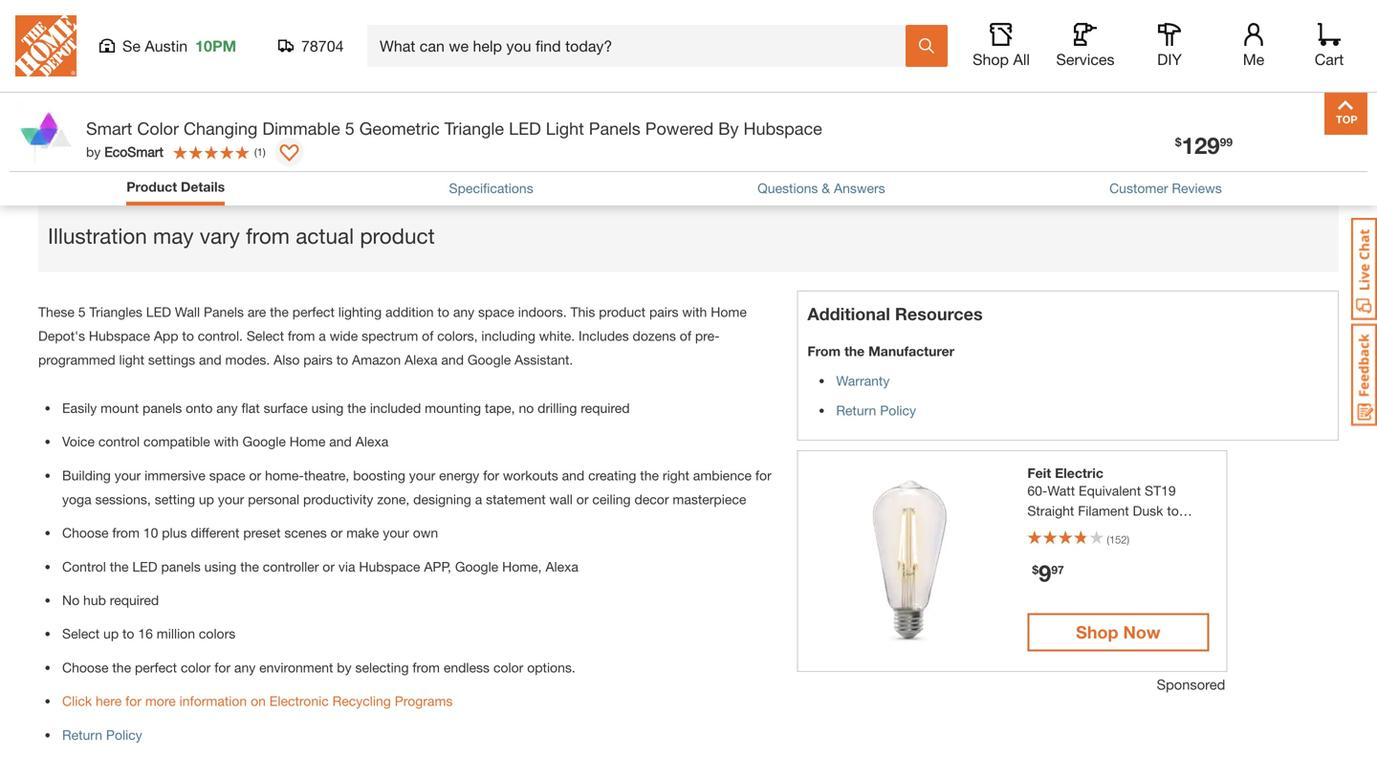 Task type: locate. For each thing, give the bounding box(es) containing it.
select
[[247, 328, 284, 344], [62, 626, 100, 642]]

flat
[[242, 400, 260, 416]]

1 vertical spatial light
[[1149, 543, 1179, 559]]

hubspace right via
[[359, 559, 420, 575]]

required up 16
[[110, 593, 159, 608]]

easily
[[62, 400, 97, 416]]

by
[[86, 144, 101, 160], [337, 660, 352, 676]]

1 vertical spatial alexa
[[356, 434, 389, 450]]

0 horizontal spatial space
[[209, 468, 245, 483]]

78704
[[301, 37, 344, 55]]

$ up 'customer reviews'
[[1175, 135, 1182, 149]]

plus
[[162, 525, 187, 541]]

1 vertical spatial a
[[475, 492, 482, 507]]

questions
[[758, 180, 818, 196]]

the home depot logo image
[[15, 15, 77, 77]]

from inside these 5 triangles led wall panels are the perfect lighting addition to any space indoors. this product pairs with home depot's hubspace app to control. select from a wide spectrum of colors, including white. includes dozens of pre- programmed light settings and modes. also pairs to amazon alexa and google assistant.
[[288, 328, 315, 344]]

0 horizontal spatial using
[[204, 559, 237, 575]]

$ inside $ 9 97
[[1032, 563, 1039, 577]]

0 vertical spatial select
[[247, 328, 284, 344]]

edison
[[1076, 543, 1117, 559]]

shop for shop all
[[973, 50, 1009, 68]]

using right the 'surface'
[[311, 400, 344, 416]]

1 vertical spatial by
[[337, 660, 352, 676]]

select up to 16 million colors
[[62, 626, 236, 642]]

and up wall
[[562, 468, 585, 483]]

shop left all
[[973, 50, 1009, 68]]

1 vertical spatial panels
[[204, 304, 244, 320]]

0 vertical spatial )
[[263, 146, 266, 158]]

0 horizontal spatial perfect
[[135, 660, 177, 676]]

product details
[[126, 179, 225, 195]]

product
[[599, 304, 646, 320]]

1 horizontal spatial required
[[581, 400, 630, 416]]

no hub required
[[62, 593, 159, 608]]

1 horizontal spatial home
[[711, 304, 747, 320]]

diy
[[1157, 50, 1182, 68]]

0 vertical spatial 5
[[345, 118, 355, 139]]

settings
[[148, 352, 195, 368]]

0 vertical spatial using
[[311, 400, 344, 416]]

by left selecting
[[337, 660, 352, 676]]

tape,
[[485, 400, 515, 416]]

1 vertical spatial choose
[[62, 660, 109, 676]]

home up the theatre,
[[290, 434, 326, 450]]

0 horizontal spatial return
[[62, 727, 102, 743]]

of left "pre-"
[[680, 328, 692, 344]]

using
[[311, 400, 344, 416], [204, 559, 237, 575]]

home-
[[265, 468, 304, 483]]

panels inside these 5 triangles led wall panels are the perfect lighting addition to any space indoors. this product pairs with home depot's hubspace app to control. select from a wide spectrum of colors, including white. includes dozens of pre- programmed light settings and modes. also pairs to amazon alexa and google assistant.
[[204, 304, 244, 320]]

energy
[[439, 468, 479, 483]]

space down voice control compatible with google home and alexa
[[209, 468, 245, 483]]

panels left powered
[[589, 118, 641, 139]]

space
[[478, 304, 514, 320], [209, 468, 245, 483]]

space inside these 5 triangles led wall panels are the perfect lighting addition to any space indoors. this product pairs with home depot's hubspace app to control. select from a wide spectrum of colors, including white. includes dozens of pre- programmed light settings and modes. also pairs to amazon alexa and google assistant.
[[478, 304, 514, 320]]

pairs right also on the top of page
[[303, 352, 333, 368]]

0 vertical spatial return
[[836, 402, 876, 418]]

a left wide
[[319, 328, 326, 344]]

$ for 9
[[1032, 563, 1039, 577]]

with inside these 5 triangles led wall panels are the perfect lighting addition to any space indoors. this product pairs with home depot's hubspace app to control. select from a wide spectrum of colors, including white. includes dozens of pre- programmed light settings and modes. also pairs to amazon alexa and google assistant.
[[682, 304, 707, 320]]

the left included
[[347, 400, 366, 416]]

led up app
[[146, 304, 171, 320]]

any up click here for more information on electronic recycling programs
[[234, 660, 256, 676]]

color
[[137, 118, 179, 139]]

manufacturer
[[869, 343, 955, 359]]

choose
[[62, 525, 109, 541], [62, 660, 109, 676]]

0 vertical spatial home
[[711, 304, 747, 320]]

the inside building your immersive space or home-theatre, boosting your energy for workouts and creating the right ambience for yoga sessions, setting up your personal productivity zone, designing a statement wall or ceiling decor masterpiece
[[640, 468, 659, 483]]

yoga
[[62, 492, 91, 507]]

theatre,
[[304, 468, 349, 483]]

$ inside $ 129 99
[[1175, 135, 1182, 149]]

0 vertical spatial choose
[[62, 525, 109, 541]]

using down different
[[204, 559, 237, 575]]

select down are in the left top of the page
[[247, 328, 284, 344]]

1 horizontal spatial from
[[288, 328, 315, 344]]

or
[[249, 468, 261, 483], [577, 492, 589, 507], [331, 525, 343, 541], [323, 559, 335, 575]]

alexa right home,
[[546, 559, 579, 575]]

a inside building your immersive space or home-theatre, boosting your energy for workouts and creating the right ambience for yoga sessions, setting up your personal productivity zone, designing a statement wall or ceiling decor masterpiece
[[475, 492, 482, 507]]

services
[[1056, 50, 1115, 68]]

0 horizontal spatial of
[[422, 328, 434, 344]]

1 vertical spatial select
[[62, 626, 100, 642]]

app,
[[424, 559, 451, 575]]

a down energy
[[475, 492, 482, 507]]

) left display icon
[[263, 146, 266, 158]]

from up programs
[[413, 660, 440, 676]]

hubspace right by
[[744, 118, 822, 139]]

home,
[[502, 559, 542, 575]]

0 vertical spatial shop
[[973, 50, 1009, 68]]

se
[[122, 37, 141, 55]]

from
[[808, 343, 841, 359]]

up down no hub required
[[103, 626, 119, 642]]

return policy link down warranty
[[836, 402, 916, 418]]

from up also on the top of page
[[288, 328, 315, 344]]

(
[[254, 146, 257, 158], [1107, 534, 1110, 546]]

light right the triangle in the top left of the page
[[546, 118, 584, 139]]

choose for choose from 10 plus different preset scenes or make your own
[[62, 525, 109, 541]]

0 horizontal spatial 5
[[78, 304, 86, 320]]

60-
[[1028, 483, 1048, 499]]

return
[[836, 402, 876, 418], [62, 727, 102, 743]]

and
[[199, 352, 222, 368], [441, 352, 464, 368], [329, 434, 352, 450], [562, 468, 585, 483]]

5 right these on the left top of the page
[[78, 304, 86, 320]]

1 horizontal spatial color
[[493, 660, 524, 676]]

1 horizontal spatial of
[[680, 328, 692, 344]]

amazon
[[352, 352, 401, 368]]

0 vertical spatial hubspace
[[744, 118, 822, 139]]

a inside these 5 triangles led wall panels are the perfect lighting addition to any space indoors. this product pairs with home depot's hubspace app to control. select from a wide spectrum of colors, including white. includes dozens of pre- programmed light settings and modes. also pairs to amazon alexa and google assistant.
[[319, 328, 326, 344]]

shop for shop now
[[1076, 622, 1119, 643]]

5 right dimmable
[[345, 118, 355, 139]]

0 horizontal spatial alexa
[[356, 434, 389, 450]]

1 vertical spatial with
[[214, 434, 239, 450]]

no
[[62, 593, 80, 608]]

home up "pre-"
[[711, 304, 747, 320]]

any up colors,
[[453, 304, 475, 320]]

0 horizontal spatial by
[[86, 144, 101, 160]]

return down warranty
[[836, 402, 876, 418]]

2 horizontal spatial alexa
[[546, 559, 579, 575]]

2 horizontal spatial hubspace
[[744, 118, 822, 139]]

0 horizontal spatial $
[[1032, 563, 1039, 577]]

panels up compatible
[[143, 400, 182, 416]]

1 vertical spatial required
[[110, 593, 159, 608]]

filament
[[1078, 503, 1129, 519]]

2 vertical spatial google
[[455, 559, 499, 575]]

hubspace down the triangles
[[89, 328, 150, 344]]

alexa down spectrum
[[405, 352, 438, 368]]

for down colors
[[214, 660, 231, 676]]

policy down here
[[106, 727, 142, 743]]

1 choose from the top
[[62, 525, 109, 541]]

0 vertical spatial $
[[1175, 135, 1182, 149]]

0 horizontal spatial policy
[[106, 727, 142, 743]]

1 vertical spatial hubspace
[[89, 328, 150, 344]]

0 vertical spatial return policy link
[[836, 402, 916, 418]]

0 horizontal spatial select
[[62, 626, 100, 642]]

pairs up dozens
[[649, 304, 679, 320]]

your up designing
[[409, 468, 435, 483]]

0 vertical spatial with
[[682, 304, 707, 320]]

1 vertical spatial any
[[216, 400, 238, 416]]

0 horizontal spatial return policy
[[62, 727, 142, 743]]

0 horizontal spatial )
[[263, 146, 266, 158]]

boosting
[[353, 468, 405, 483]]

1 horizontal spatial 5
[[345, 118, 355, 139]]

return policy link down here
[[62, 727, 142, 743]]

programmed
[[38, 352, 115, 368]]

the up decor
[[640, 468, 659, 483]]

1 vertical spatial return policy
[[62, 727, 142, 743]]

or right wall
[[577, 492, 589, 507]]

ecosmart
[[104, 144, 163, 160]]

0 horizontal spatial hubspace
[[89, 328, 150, 344]]

1 vertical spatial from
[[112, 525, 140, 541]]

shop left 'now'
[[1076, 622, 1119, 643]]

google down including
[[468, 352, 511, 368]]

any left flat
[[216, 400, 238, 416]]

0 horizontal spatial up
[[103, 626, 119, 642]]

smart color changing dimmable 5 geometric triangle led light panels powered by hubspace
[[86, 118, 822, 139]]

or left home-
[[249, 468, 261, 483]]

austin
[[145, 37, 188, 55]]

return policy down here
[[62, 727, 142, 743]]

cart link
[[1309, 23, 1351, 69]]

0 horizontal spatial required
[[110, 593, 159, 608]]

perfect up wide
[[292, 304, 335, 320]]

recycling
[[333, 694, 391, 709]]

of
[[422, 328, 434, 344], [680, 328, 692, 344]]

alexa inside these 5 triangles led wall panels are the perfect lighting addition to any space indoors. this product pairs with home depot's hubspace app to control. select from a wide spectrum of colors, including white. includes dozens of pre- programmed light settings and modes. also pairs to amazon alexa and google assistant.
[[405, 352, 438, 368]]

( 1 )
[[254, 146, 266, 158]]

with right compatible
[[214, 434, 239, 450]]

1 color from the left
[[181, 660, 211, 676]]

to down 'st19'
[[1167, 503, 1179, 519]]

0 horizontal spatial shop
[[973, 50, 1009, 68]]

1 horizontal spatial )
[[1127, 534, 1130, 546]]

1 horizontal spatial (
[[1107, 534, 1110, 546]]

to down wide
[[336, 352, 348, 368]]

( for 152
[[1107, 534, 1110, 546]]

led down glass
[[1121, 543, 1146, 559]]

perfect up more
[[135, 660, 177, 676]]

0 vertical spatial light
[[546, 118, 584, 139]]

0 vertical spatial alexa
[[405, 352, 438, 368]]

0 vertical spatial up
[[199, 492, 214, 507]]

questions & answers
[[758, 180, 885, 196]]

0 vertical spatial any
[[453, 304, 475, 320]]

1 vertical spatial google
[[242, 434, 286, 450]]

product
[[126, 179, 177, 195]]

1 vertical spatial 5
[[78, 304, 86, 320]]

color
[[181, 660, 211, 676], [493, 660, 524, 676]]

policy down warranty
[[880, 402, 916, 418]]

1 vertical spatial pairs
[[303, 352, 333, 368]]

0 vertical spatial perfect
[[292, 304, 335, 320]]

0 horizontal spatial return policy link
[[62, 727, 142, 743]]

shop now button
[[1028, 613, 1209, 652]]

via
[[338, 559, 355, 575]]

sessions,
[[95, 492, 151, 507]]

0 vertical spatial required
[[581, 400, 630, 416]]

0 vertical spatial (
[[254, 146, 257, 158]]

your left own
[[383, 525, 409, 541]]

panels down the plus
[[161, 559, 201, 575]]

0 vertical spatial space
[[478, 304, 514, 320]]

product details button
[[126, 177, 225, 201], [126, 177, 225, 197]]

mounting
[[425, 400, 481, 416]]

workouts
[[503, 468, 558, 483]]

the right from
[[845, 343, 865, 359]]

return policy for bottom return policy link
[[62, 727, 142, 743]]

1 horizontal spatial light
[[1149, 543, 1179, 559]]

customer reviews
[[1110, 180, 1222, 196]]

own
[[413, 525, 438, 541]]

required right drilling
[[581, 400, 630, 416]]

the right are in the left top of the page
[[270, 304, 289, 320]]

color right endless
[[493, 660, 524, 676]]

choose up click
[[62, 660, 109, 676]]

ambience
[[693, 468, 752, 483]]

google down flat
[[242, 434, 286, 450]]

right
[[663, 468, 690, 483]]

) left e26
[[1127, 534, 1130, 546]]

1 horizontal spatial with
[[682, 304, 707, 320]]

and inside building your immersive space or home-theatre, boosting your energy for workouts and creating the right ambience for yoga sessions, setting up your personal productivity zone, designing a statement wall or ceiling decor masterpiece
[[562, 468, 585, 483]]

now
[[1123, 622, 1161, 643]]

choose up control
[[62, 525, 109, 541]]

reviews
[[1172, 180, 1222, 196]]

1 horizontal spatial shop
[[1076, 622, 1119, 643]]

alexa up "boosting"
[[356, 434, 389, 450]]

0 horizontal spatial light
[[546, 118, 584, 139]]

by ecosmart
[[86, 144, 163, 160]]

home inside these 5 triangles led wall panels are the perfect lighting addition to any space indoors. this product pairs with home depot's hubspace app to control. select from a wide spectrum of colors, including white. includes dozens of pre- programmed light settings and modes. also pairs to amazon alexa and google assistant.
[[711, 304, 747, 320]]

space up including
[[478, 304, 514, 320]]

lighting
[[338, 304, 382, 320]]

2 vertical spatial alexa
[[546, 559, 579, 575]]

select down no
[[62, 626, 100, 642]]

$ left 97 on the right
[[1032, 563, 1039, 577]]

environment
[[259, 660, 333, 676]]

google right app,
[[455, 559, 499, 575]]

0 vertical spatial return policy
[[836, 402, 916, 418]]

alexa
[[405, 352, 438, 368], [356, 434, 389, 450], [546, 559, 579, 575]]

0 horizontal spatial pairs
[[303, 352, 333, 368]]

2 horizontal spatial from
[[413, 660, 440, 676]]

1 horizontal spatial space
[[478, 304, 514, 320]]

white.
[[539, 328, 575, 344]]

1 vertical spatial perfect
[[135, 660, 177, 676]]

0 horizontal spatial (
[[254, 146, 257, 158]]

0 vertical spatial policy
[[880, 402, 916, 418]]

for right energy
[[483, 468, 499, 483]]

information
[[179, 694, 247, 709]]

from left 10
[[112, 525, 140, 541]]

and down control. at the left of page
[[199, 352, 222, 368]]

1 horizontal spatial return policy
[[836, 402, 916, 418]]

by down smart at the left of page
[[86, 144, 101, 160]]

light down e26
[[1149, 543, 1179, 559]]

designing
[[413, 492, 471, 507]]

return policy down warranty
[[836, 402, 916, 418]]

0 horizontal spatial panels
[[204, 304, 244, 320]]

1 of from the left
[[422, 328, 434, 344]]

from the manufacturer
[[808, 343, 955, 359]]

any
[[453, 304, 475, 320], [216, 400, 238, 416], [234, 660, 256, 676]]

endless
[[444, 660, 490, 676]]

space inside building your immersive space or home-theatre, boosting your energy for workouts and creating the right ambience for yoga sessions, setting up your personal productivity zone, designing a statement wall or ceiling decor masterpiece
[[209, 468, 245, 483]]

$
[[1175, 135, 1182, 149], [1032, 563, 1039, 577]]

or left via
[[323, 559, 335, 575]]

color up information
[[181, 660, 211, 676]]

addition
[[385, 304, 434, 320]]

2 choose from the top
[[62, 660, 109, 676]]

1 horizontal spatial panels
[[589, 118, 641, 139]]

2 color from the left
[[493, 660, 524, 676]]

choose for choose the perfect color for any environment by selecting from endless color options.
[[62, 660, 109, 676]]

return down click
[[62, 727, 102, 743]]

1 vertical spatial )
[[1127, 534, 1130, 546]]

0 vertical spatial from
[[288, 328, 315, 344]]

return policy link
[[836, 402, 916, 418], [62, 727, 142, 743]]

product image image
[[14, 101, 77, 164]]

1 vertical spatial shop
[[1076, 622, 1119, 643]]

up right setting at the bottom of the page
[[199, 492, 214, 507]]

0 vertical spatial a
[[319, 328, 326, 344]]

of left colors,
[[422, 328, 434, 344]]

customer reviews button
[[1110, 178, 1222, 198], [1110, 178, 1222, 198]]

1 vertical spatial $
[[1032, 563, 1039, 577]]

panels up control. at the left of page
[[204, 304, 244, 320]]

with up "pre-"
[[682, 304, 707, 320]]

answers
[[834, 180, 885, 196]]

to
[[438, 304, 449, 320], [182, 328, 194, 344], [336, 352, 348, 368], [1167, 503, 1179, 519], [122, 626, 134, 642]]



Task type: describe. For each thing, give the bounding box(es) containing it.
voice
[[62, 434, 95, 450]]

and down easily mount panels onto any flat surface using the included mounting tape, no drilling required
[[329, 434, 352, 450]]

building
[[62, 468, 111, 483]]

dozens
[[633, 328, 676, 344]]

light inside feit electric 60-watt equivalent st19 straight filament dusk to dawn clear glass e26 vintage edison led light bulb, soft white
[[1149, 543, 1179, 559]]

decor
[[635, 492, 669, 507]]

powered
[[645, 118, 714, 139]]

99
[[1220, 135, 1233, 149]]

0 horizontal spatial home
[[290, 434, 326, 450]]

for right ambience
[[756, 468, 772, 483]]

modes.
[[225, 352, 270, 368]]

1 horizontal spatial using
[[311, 400, 344, 416]]

live chat image
[[1352, 218, 1377, 320]]

and down colors,
[[441, 352, 464, 368]]

bulb,
[[1028, 563, 1059, 579]]

0 vertical spatial panels
[[589, 118, 641, 139]]

shop all button
[[971, 23, 1032, 69]]

straight
[[1028, 503, 1074, 519]]

onto
[[186, 400, 213, 416]]

also
[[274, 352, 300, 368]]

to left 16
[[122, 626, 134, 642]]

97
[[1052, 563, 1064, 577]]

60-watt equivalent st19 straight filament dusk to dawn clear glass e26 vintage edison led light bulb, soft white image
[[817, 466, 1004, 652]]

clear
[[1066, 523, 1097, 539]]

a for from
[[319, 328, 326, 344]]

dawn
[[1028, 523, 1062, 539]]

0 horizontal spatial from
[[112, 525, 140, 541]]

se austin 10pm
[[122, 37, 236, 55]]

setting
[[155, 492, 195, 507]]

feedback link image
[[1352, 323, 1377, 427]]

electronic
[[270, 694, 329, 709]]

2 vertical spatial any
[[234, 660, 256, 676]]

the up here
[[112, 660, 131, 676]]

wall
[[550, 492, 573, 507]]

1 vertical spatial return
[[62, 727, 102, 743]]

your up sessions,
[[115, 468, 141, 483]]

( for 1
[[254, 146, 257, 158]]

assistant.
[[515, 352, 573, 368]]

0 vertical spatial by
[[86, 144, 101, 160]]

hub
[[83, 593, 106, 608]]

up inside building your immersive space or home-theatre, boosting your energy for workouts and creating the right ambience for yoga sessions, setting up your personal productivity zone, designing a statement wall or ceiling decor masterpiece
[[199, 492, 214, 507]]

these 5 triangles led wall panels are the perfect lighting addition to any space indoors. this product pairs with home depot's hubspace app to control. select from a wide spectrum of colors, including white. includes dozens of pre- programmed light settings and modes. also pairs to amazon alexa and google assistant.
[[38, 304, 747, 368]]

vintage
[[1028, 543, 1072, 559]]

control the led panels using the controller or via hubspace app, google home, alexa
[[62, 559, 579, 575]]

e26
[[1138, 523, 1161, 539]]

your up different
[[218, 492, 244, 507]]

white
[[1091, 563, 1125, 579]]

) for ( 1 )
[[263, 146, 266, 158]]

colors
[[199, 626, 236, 642]]

2 vertical spatial from
[[413, 660, 440, 676]]

sponsored
[[1157, 676, 1226, 693]]

to inside feit electric 60-watt equivalent st19 straight filament dusk to dawn clear glass e26 vintage edison led light bulb, soft white
[[1167, 503, 1179, 519]]

this
[[571, 304, 595, 320]]

customer
[[1110, 180, 1168, 196]]

the up no hub required
[[110, 559, 129, 575]]

1 horizontal spatial policy
[[880, 402, 916, 418]]

5 inside these 5 triangles led wall panels are the perfect lighting addition to any space indoors. this product pairs with home depot's hubspace app to control. select from a wide spectrum of colors, including white. includes dozens of pre- programmed light settings and modes. also pairs to amazon alexa and google assistant.
[[78, 304, 86, 320]]

1 horizontal spatial return
[[836, 402, 876, 418]]

hubspace inside these 5 triangles led wall panels are the perfect lighting addition to any space indoors. this product pairs with home depot's hubspace app to control. select from a wide spectrum of colors, including white. includes dozens of pre- programmed light settings and modes. also pairs to amazon alexa and google assistant.
[[89, 328, 150, 344]]

ceiling
[[592, 492, 631, 507]]

choose from 10 plus different preset scenes or make your own
[[62, 525, 438, 541]]

top button
[[1325, 92, 1368, 135]]

resources
[[895, 303, 983, 324]]

led right the triangle in the top left of the page
[[509, 118, 541, 139]]

to up colors,
[[438, 304, 449, 320]]

more
[[145, 694, 176, 709]]

colors,
[[437, 328, 478, 344]]

or left make
[[331, 525, 343, 541]]

services button
[[1055, 23, 1116, 69]]

for right here
[[125, 694, 142, 709]]

0 horizontal spatial with
[[214, 434, 239, 450]]

control.
[[198, 328, 243, 344]]

soft
[[1063, 563, 1087, 579]]

click here for more information on electronic recycling programs link
[[62, 694, 453, 709]]

1 vertical spatial using
[[204, 559, 237, 575]]

led inside feit electric 60-watt equivalent st19 straight filament dusk to dawn clear glass e26 vintage edison led light bulb, soft white
[[1121, 543, 1146, 559]]

1 vertical spatial policy
[[106, 727, 142, 743]]

2 of from the left
[[680, 328, 692, 344]]

0 vertical spatial panels
[[143, 400, 182, 416]]

) for ( 152 )
[[1127, 534, 1130, 546]]

zone,
[[377, 492, 410, 507]]

1 horizontal spatial hubspace
[[359, 559, 420, 575]]

click
[[62, 694, 92, 709]]

shop all
[[973, 50, 1030, 68]]

1
[[257, 146, 263, 158]]

diy button
[[1139, 23, 1200, 69]]

all
[[1013, 50, 1030, 68]]

to right app
[[182, 328, 194, 344]]

perfect inside these 5 triangles led wall panels are the perfect lighting addition to any space indoors. this product pairs with home depot's hubspace app to control. select from a wide spectrum of colors, including white. includes dozens of pre- programmed light settings and modes. also pairs to amazon alexa and google assistant.
[[292, 304, 335, 320]]

return policy for return policy link to the right
[[836, 402, 916, 418]]

&
[[822, 180, 830, 196]]

led inside these 5 triangles led wall panels are the perfect lighting addition to any space indoors. this product pairs with home depot's hubspace app to control. select from a wide spectrum of colors, including white. includes dozens of pre- programmed light settings and modes. also pairs to amazon alexa and google assistant.
[[146, 304, 171, 320]]

triangles
[[89, 304, 142, 320]]

led down 10
[[132, 559, 157, 575]]

selecting
[[355, 660, 409, 676]]

wide
[[330, 328, 358, 344]]

triangle
[[445, 118, 504, 139]]

cart
[[1315, 50, 1344, 68]]

select inside these 5 triangles led wall panels are the perfect lighting addition to any space indoors. this product pairs with home depot's hubspace app to control. select from a wide spectrum of colors, including white. includes dozens of pre- programmed light settings and modes. also pairs to amazon alexa and google assistant.
[[247, 328, 284, 344]]

78704 button
[[278, 36, 344, 55]]

productivity
[[303, 492, 373, 507]]

1 vertical spatial up
[[103, 626, 119, 642]]

9
[[1039, 559, 1052, 587]]

geometric
[[359, 118, 440, 139]]

1 horizontal spatial return policy link
[[836, 402, 916, 418]]

152
[[1110, 534, 1127, 546]]

different
[[191, 525, 240, 541]]

compatible
[[144, 434, 210, 450]]

What can we help you find today? search field
[[380, 26, 905, 66]]

129
[[1182, 132, 1220, 159]]

$ 9 97
[[1032, 559, 1064, 587]]

mount
[[101, 400, 139, 416]]

google inside these 5 triangles led wall panels are the perfect lighting addition to any space indoors. this product pairs with home depot's hubspace app to control. select from a wide spectrum of colors, including white. includes dozens of pre- programmed light settings and modes. also pairs to amazon alexa and google assistant.
[[468, 352, 511, 368]]

app
[[154, 328, 178, 344]]

any inside these 5 triangles led wall panels are the perfect lighting addition to any space indoors. this product pairs with home depot's hubspace app to control. select from a wide spectrum of colors, including white. includes dozens of pre- programmed light settings and modes. also pairs to amazon alexa and google assistant.
[[453, 304, 475, 320]]

statement
[[486, 492, 546, 507]]

feit
[[1028, 465, 1051, 481]]

options.
[[527, 660, 576, 676]]

$ for 129
[[1175, 135, 1182, 149]]

million
[[157, 626, 195, 642]]

includes
[[579, 328, 629, 344]]

make
[[346, 525, 379, 541]]

1 vertical spatial return policy link
[[62, 727, 142, 743]]

1 vertical spatial panels
[[161, 559, 201, 575]]

1 horizontal spatial pairs
[[649, 304, 679, 320]]

a for designing
[[475, 492, 482, 507]]

16
[[138, 626, 153, 642]]

warranty link
[[836, 373, 890, 389]]

on
[[251, 694, 266, 709]]

programs
[[395, 694, 453, 709]]

spectrum
[[362, 328, 418, 344]]

display image
[[280, 144, 299, 164]]

here
[[96, 694, 122, 709]]

control
[[98, 434, 140, 450]]

included
[[370, 400, 421, 416]]

the inside these 5 triangles led wall panels are the perfect lighting addition to any space indoors. this product pairs with home depot's hubspace app to control. select from a wide spectrum of colors, including white. includes dozens of pre- programmed light settings and modes. also pairs to amazon alexa and google assistant.
[[270, 304, 289, 320]]

surface
[[264, 400, 308, 416]]

st19
[[1145, 483, 1176, 499]]

dusk
[[1133, 503, 1164, 519]]

the down choose from 10 plus different preset scenes or make your own
[[240, 559, 259, 575]]



Task type: vqa. For each thing, say whether or not it's contained in the screenshot.
using
yes



